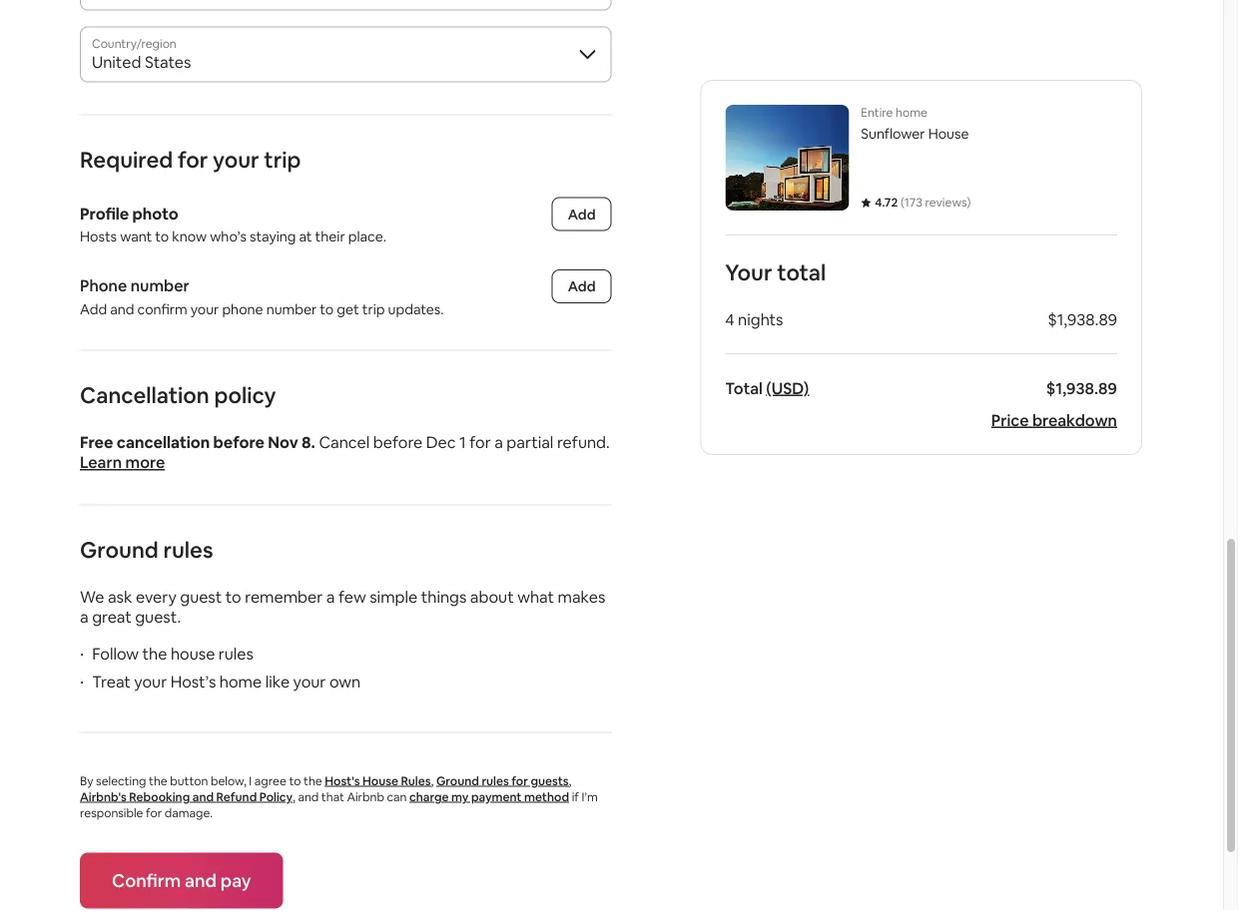 Task type: describe. For each thing, give the bounding box(es) containing it.
(usd)
[[766, 378, 809, 398]]

own
[[329, 672, 361, 693]]

house
[[171, 644, 215, 664]]

host's
[[325, 774, 360, 789]]

4
[[725, 309, 735, 330]]

staying
[[250, 228, 296, 246]]

confirm and pay button
[[80, 853, 283, 909]]

home inside entire home sunflower house
[[896, 105, 928, 120]]

updates.
[[388, 300, 444, 318]]

house inside by selecting the button below, i agree to the host's house rules , ground rules for guests , airbnb's rebooking and refund policy , and that airbnb can charge my payment method
[[363, 774, 398, 789]]

for inside free cancellation before nov 8. cancel before dec 1 for a partial refund. learn more
[[470, 432, 491, 453]]

ground rules for guests link
[[436, 774, 569, 789]]

nights
[[738, 309, 783, 330]]

free cancellation before nov 8. cancel before dec 1 for a partial refund. learn more
[[80, 432, 610, 473]]

get
[[337, 300, 359, 318]]

your total
[[725, 258, 826, 287]]

states
[[145, 52, 191, 72]]

to inside by selecting the button below, i agree to the host's house rules , ground rules for guests , airbnb's rebooking and refund policy , and that airbnb can charge my payment method
[[289, 774, 301, 789]]

0 horizontal spatial rules
[[163, 536, 213, 565]]

add button for phone number
[[552, 270, 612, 304]]

follow the house rules treat your host's home like your own
[[92, 644, 361, 693]]

we ask every guest to remember a few simple things about what makes a great guest.
[[80, 587, 606, 628]]

learn more button
[[80, 452, 165, 473]]

charge my payment method button
[[410, 790, 569, 805]]

confirm
[[112, 869, 181, 893]]

required
[[80, 146, 173, 174]]

price breakdown button
[[992, 410, 1118, 430]]

guest
[[180, 587, 222, 608]]

policy
[[259, 790, 293, 805]]

total
[[777, 258, 826, 287]]

0 vertical spatial trip
[[264, 146, 301, 174]]

and inside button
[[185, 869, 217, 893]]

)
[[967, 195, 971, 210]]

173
[[904, 195, 923, 210]]

charge
[[410, 790, 449, 805]]

can
[[387, 790, 407, 805]]

4.72 ( 173 reviews )
[[875, 195, 971, 210]]

$1,938.89 for 4 nights
[[1048, 309, 1118, 330]]

and left that
[[298, 790, 319, 805]]

trip inside phone number add and confirm your phone number to get trip updates.
[[362, 300, 385, 318]]

by
[[80, 774, 93, 789]]

learn
[[80, 452, 122, 473]]

every
[[136, 587, 177, 608]]

entire home sunflower house
[[861, 105, 969, 143]]

united states element
[[80, 26, 612, 82]]

rules inside follow the house rules treat your host's home like your own
[[219, 644, 254, 664]]

free
[[80, 432, 113, 453]]

8.
[[302, 432, 316, 453]]

if i'm responsible for damage.
[[80, 790, 598, 821]]

required for your trip
[[80, 146, 301, 174]]

button
[[170, 774, 208, 789]]

partial
[[507, 432, 554, 453]]

ground rules
[[80, 536, 213, 565]]

0 horizontal spatial number
[[131, 276, 190, 296]]

i
[[249, 774, 252, 789]]

like
[[265, 672, 290, 693]]

for up photo
[[178, 146, 208, 174]]

breakdown
[[1033, 410, 1118, 430]]

hosts
[[80, 228, 117, 246]]

few
[[338, 587, 366, 608]]

things
[[421, 587, 467, 608]]

a inside free cancellation before nov 8. cancel before dec 1 for a partial refund. learn more
[[495, 432, 503, 453]]

remember
[[245, 587, 323, 608]]

price
[[992, 410, 1029, 430]]

add button for profile photo
[[552, 197, 612, 231]]

selecting
[[96, 774, 146, 789]]

confirm
[[137, 300, 187, 318]]

place.
[[348, 228, 386, 246]]

method
[[524, 790, 569, 805]]

entire
[[861, 105, 893, 120]]

dec
[[426, 432, 456, 453]]

damage.
[[165, 805, 213, 821]]

cancel
[[319, 432, 370, 453]]

phone
[[222, 300, 263, 318]]

to inside we ask every guest to remember a few simple things about what makes a great guest.
[[225, 587, 241, 608]]

i'm
[[582, 790, 598, 805]]

add for profile photo
[[568, 205, 596, 223]]

rebooking
[[129, 790, 190, 805]]

the inside follow the house rules treat your host's home like your own
[[142, 644, 167, 664]]

to inside the profile photo hosts want to know who's staying at their place.
[[155, 228, 169, 246]]

price breakdown
[[992, 410, 1118, 430]]

2 horizontal spatial ,
[[569, 774, 572, 789]]

guests
[[531, 774, 569, 789]]

by selecting the button below, i agree to the host's house rules , ground rules for guests , airbnb's rebooking and refund policy , and that airbnb can charge my payment method
[[80, 774, 572, 805]]

your
[[725, 258, 773, 287]]

total (usd)
[[725, 378, 809, 398]]

and down "button"
[[192, 790, 214, 805]]



Task type: locate. For each thing, give the bounding box(es) containing it.
to inside phone number add and confirm your phone number to get trip updates.
[[320, 300, 334, 318]]

host's house rules button
[[325, 774, 431, 789]]

treat
[[92, 672, 131, 693]]

at
[[299, 228, 312, 246]]

about
[[470, 587, 514, 608]]

ground inside by selecting the button below, i agree to the host's house rules , ground rules for guests , airbnb's rebooking and refund policy , and that airbnb can charge my payment method
[[436, 774, 479, 789]]

4.72
[[875, 195, 898, 210]]

before left nov
[[213, 432, 265, 453]]

nov
[[268, 432, 298, 453]]

and down phone
[[110, 300, 134, 318]]

$1,938.89
[[1048, 309, 1118, 330], [1046, 378, 1118, 398]]

1 vertical spatial house
[[363, 774, 398, 789]]

rules right house
[[219, 644, 254, 664]]

1 vertical spatial $1,938.89
[[1046, 378, 1118, 398]]

1 vertical spatial trip
[[362, 300, 385, 318]]

2 vertical spatial add
[[80, 300, 107, 318]]

cancellation policy
[[80, 382, 276, 410]]

1 horizontal spatial rules
[[219, 644, 254, 664]]

want
[[120, 228, 152, 246]]

your right like
[[293, 672, 326, 693]]

home left like
[[220, 672, 262, 693]]

2 horizontal spatial a
[[495, 432, 503, 453]]

home inside follow the house rules treat your host's home like your own
[[220, 672, 262, 693]]

0 vertical spatial number
[[131, 276, 190, 296]]

the
[[142, 644, 167, 664], [149, 774, 167, 789], [304, 774, 322, 789]]

your left phone
[[190, 300, 219, 318]]

phone
[[80, 276, 127, 296]]

1 vertical spatial add
[[568, 278, 596, 296]]

my
[[451, 790, 469, 805]]

great
[[92, 607, 132, 628]]

for
[[178, 146, 208, 174], [470, 432, 491, 453], [512, 774, 528, 789], [146, 805, 162, 821]]

, up method on the left of the page
[[569, 774, 572, 789]]

0 vertical spatial ground
[[80, 536, 158, 565]]

0 vertical spatial $1,938.89
[[1048, 309, 1118, 330]]

that
[[321, 790, 344, 805]]

what
[[518, 587, 554, 608]]

2 horizontal spatial rules
[[482, 774, 509, 789]]

1 add button from the top
[[552, 197, 612, 231]]

1 horizontal spatial number
[[266, 300, 317, 318]]

for down rebooking
[[146, 805, 162, 821]]

1 horizontal spatial before
[[373, 432, 423, 453]]

sunflower
[[861, 125, 925, 143]]

4 nights
[[725, 309, 783, 330]]

cancellation
[[80, 382, 209, 410]]

add
[[568, 205, 596, 223], [568, 278, 596, 296], [80, 300, 107, 318]]

1 horizontal spatial a
[[326, 587, 335, 608]]

airbnb's rebooking and refund policy button
[[80, 790, 293, 805]]

rules up payment
[[482, 774, 509, 789]]

rules
[[163, 536, 213, 565], [219, 644, 254, 664], [482, 774, 509, 789]]

1 vertical spatial add button
[[552, 270, 612, 304]]

to
[[155, 228, 169, 246], [320, 300, 334, 318], [225, 587, 241, 608], [289, 774, 301, 789]]

1 vertical spatial ground
[[436, 774, 479, 789]]

follow
[[92, 644, 139, 664]]

phone number add and confirm your phone number to get trip updates.
[[80, 276, 444, 318]]

add inside phone number add and confirm your phone number to get trip updates.
[[80, 300, 107, 318]]

to right agree
[[289, 774, 301, 789]]

, left that
[[293, 790, 295, 805]]

0 vertical spatial home
[[896, 105, 928, 120]]

add button
[[552, 197, 612, 231], [552, 270, 612, 304]]

and inside phone number add and confirm your phone number to get trip updates.
[[110, 300, 134, 318]]

we
[[80, 587, 104, 608]]

the down guest.
[[142, 644, 167, 664]]

number up confirm
[[131, 276, 190, 296]]

the up rebooking
[[149, 774, 167, 789]]

1 before from the left
[[213, 432, 265, 453]]

number right phone
[[266, 300, 317, 318]]

if
[[572, 790, 579, 805]]

for inside by selecting the button below, i agree to the host's house rules , ground rules for guests , airbnb's rebooking and refund policy , and that airbnb can charge my payment method
[[512, 774, 528, 789]]

rules up guest
[[163, 536, 213, 565]]

to left get
[[320, 300, 334, 318]]

who's
[[210, 228, 247, 246]]

1 vertical spatial number
[[266, 300, 317, 318]]

a left great
[[80, 607, 89, 628]]

photo
[[132, 203, 179, 224]]

pay
[[221, 869, 251, 893]]

0 vertical spatial add
[[568, 205, 596, 223]]

rules
[[401, 774, 431, 789]]

house right sunflower
[[928, 125, 969, 143]]

payment
[[471, 790, 522, 805]]

before
[[213, 432, 265, 453], [373, 432, 423, 453]]

$1,938.89 for total
[[1046, 378, 1118, 398]]

united states
[[92, 52, 191, 72]]

1
[[460, 432, 466, 453]]

total
[[725, 378, 763, 398]]

cancellation
[[117, 432, 210, 453]]

(usd) button
[[766, 378, 809, 398]]

agree
[[255, 774, 286, 789]]

know
[[172, 228, 207, 246]]

responsible
[[80, 805, 143, 821]]

profile photo hosts want to know who's staying at their place.
[[80, 203, 386, 246]]

your right treat
[[134, 672, 167, 693]]

guest.
[[135, 607, 181, 628]]

to right guest
[[225, 587, 241, 608]]

0 horizontal spatial ,
[[293, 790, 295, 805]]

ground up my
[[436, 774, 479, 789]]

ask
[[108, 587, 132, 608]]

refund.
[[557, 432, 610, 453]]

1 vertical spatial home
[[220, 672, 262, 693]]

2 vertical spatial rules
[[482, 774, 509, 789]]

house inside entire home sunflower house
[[928, 125, 969, 143]]

a left few
[[326, 587, 335, 608]]

united states button
[[80, 26, 612, 82]]

before left the dec
[[373, 432, 423, 453]]

rules inside by selecting the button below, i agree to the host's house rules , ground rules for guests , airbnb's rebooking and refund policy , and that airbnb can charge my payment method
[[482, 774, 509, 789]]

refund
[[216, 790, 257, 805]]

host's
[[170, 672, 216, 693]]

ground up ask
[[80, 536, 158, 565]]

1 vertical spatial rules
[[219, 644, 254, 664]]

your inside phone number add and confirm your phone number to get trip updates.
[[190, 300, 219, 318]]

0 horizontal spatial home
[[220, 672, 262, 693]]

0 vertical spatial rules
[[163, 536, 213, 565]]

simple
[[370, 587, 418, 608]]

home
[[896, 105, 928, 120], [220, 672, 262, 693]]

your up the profile photo hosts want to know who's staying at their place.
[[213, 146, 259, 174]]

trip right get
[[362, 300, 385, 318]]

, up the charge
[[431, 774, 434, 789]]

makes
[[558, 587, 606, 608]]

confirm and pay
[[112, 869, 251, 893]]

and
[[110, 300, 134, 318], [192, 790, 214, 805], [298, 790, 319, 805], [185, 869, 217, 893]]

0 vertical spatial add button
[[552, 197, 612, 231]]

more
[[125, 452, 165, 473]]

for inside if i'm responsible for damage.
[[146, 805, 162, 821]]

for up payment
[[512, 774, 528, 789]]

home up sunflower
[[896, 105, 928, 120]]

house up airbnb
[[363, 774, 398, 789]]

0 horizontal spatial before
[[213, 432, 265, 453]]

0 horizontal spatial a
[[80, 607, 89, 628]]

house
[[928, 125, 969, 143], [363, 774, 398, 789]]

1 horizontal spatial home
[[896, 105, 928, 120]]

to down photo
[[155, 228, 169, 246]]

and left pay
[[185, 869, 217, 893]]

for right 1
[[470, 432, 491, 453]]

the up that
[[304, 774, 322, 789]]

,
[[431, 774, 434, 789], [569, 774, 572, 789], [293, 790, 295, 805]]

(
[[901, 195, 904, 210]]

1 horizontal spatial ground
[[436, 774, 479, 789]]

1 horizontal spatial ,
[[431, 774, 434, 789]]

1 horizontal spatial trip
[[362, 300, 385, 318]]

trip up staying
[[264, 146, 301, 174]]

add for phone number
[[568, 278, 596, 296]]

0 vertical spatial house
[[928, 125, 969, 143]]

a left partial
[[495, 432, 503, 453]]

2 add button from the top
[[552, 270, 612, 304]]

policy
[[214, 382, 276, 410]]

0 horizontal spatial house
[[363, 774, 398, 789]]

airbnb
[[347, 790, 384, 805]]

0 horizontal spatial ground
[[80, 536, 158, 565]]

profile
[[80, 203, 129, 224]]

1 horizontal spatial house
[[928, 125, 969, 143]]

2 before from the left
[[373, 432, 423, 453]]

number
[[131, 276, 190, 296], [266, 300, 317, 318]]

0 horizontal spatial trip
[[264, 146, 301, 174]]



Task type: vqa. For each thing, say whether or not it's contained in the screenshot.
Show
no



